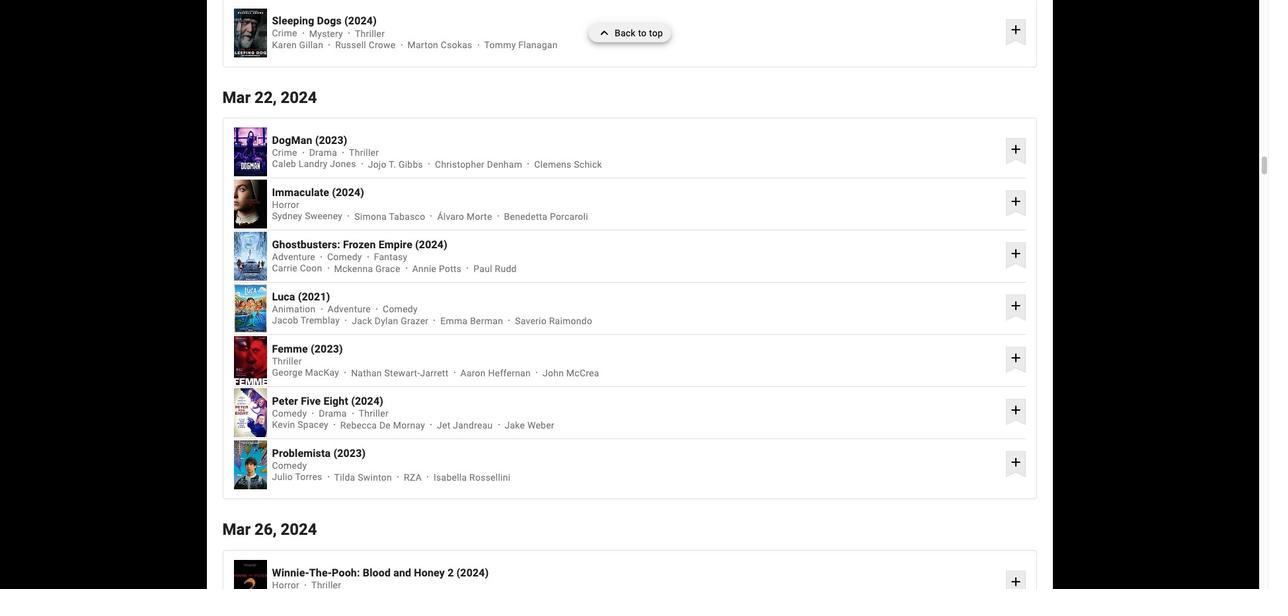 Task type: locate. For each thing, give the bounding box(es) containing it.
0 vertical spatial add image
[[1008, 194, 1024, 210]]

1 vertical spatial drama
[[319, 409, 347, 419]]

jarrett
[[420, 368, 449, 379]]

2
[[448, 567, 454, 580]]

1 group from the top
[[234, 8, 267, 57]]

aaron heffernan
[[460, 368, 531, 379]]

peter
[[272, 395, 298, 408]]

peter five eight (2024) image
[[234, 389, 267, 438]]

tabasco
[[389, 211, 425, 222]]

0 vertical spatial drama
[[309, 148, 337, 158]]

0 vertical spatial 2024
[[281, 88, 317, 107]]

2 mar from the top
[[222, 521, 251, 540]]

2024 for mar 22, 2024
[[281, 88, 317, 107]]

(2024)
[[344, 15, 377, 27], [332, 186, 364, 199], [415, 239, 448, 251], [351, 395, 383, 408], [457, 567, 489, 580]]

crowe
[[369, 40, 396, 50]]

tommy flanagan
[[484, 40, 558, 50]]

ghostbusters: frozen empire (2024)
[[272, 239, 448, 251]]

4 group from the top
[[234, 232, 267, 281]]

karen
[[272, 40, 297, 50]]

group left horror
[[234, 180, 267, 229]]

group for luca (2021)
[[234, 284, 267, 333]]

2024 right 26,
[[281, 521, 317, 540]]

immaculate
[[272, 186, 329, 199]]

add image
[[1008, 22, 1024, 38], [1008, 142, 1024, 158], [1008, 246, 1024, 262], [1008, 403, 1024, 419], [1008, 455, 1024, 471], [1008, 575, 1024, 590]]

(2023) up mackay
[[311, 343, 343, 356]]

landry
[[299, 159, 328, 170]]

annie
[[412, 264, 436, 274]]

group for peter five eight (2024)
[[234, 389, 267, 438]]

mar
[[222, 88, 251, 107], [222, 521, 251, 540]]

drama down eight
[[319, 409, 347, 419]]

animation
[[272, 304, 316, 315]]

2 group from the top
[[234, 128, 267, 177]]

caleb landry jones in dogman (2023) image
[[234, 128, 267, 177]]

weber
[[527, 420, 555, 431]]

to
[[638, 28, 647, 38]]

thriller up russell crowe
[[355, 28, 385, 39]]

(2024) up annie potts
[[415, 239, 448, 251]]

1 horizontal spatial adventure
[[328, 304, 371, 315]]

2 2024 from the top
[[281, 521, 317, 540]]

winnie-the-pooh: blood and honey 2 (2024) image
[[234, 561, 267, 590]]

2 vertical spatial (2023)
[[333, 448, 366, 460]]

(2023) up jones
[[315, 134, 347, 147]]

1 vertical spatial add image
[[1008, 298, 1024, 314]]

mar left 26,
[[222, 521, 251, 540]]

thriller up rebecca de mornay
[[359, 409, 389, 419]]

group left winnie-
[[234, 561, 267, 590]]

1 2024 from the top
[[281, 88, 317, 107]]

group left caleb
[[234, 128, 267, 177]]

1 vertical spatial crime
[[272, 148, 297, 158]]

1 add image from the top
[[1008, 194, 1024, 210]]

1 mar from the top
[[222, 88, 251, 107]]

jacob
[[272, 316, 298, 326]]

pooh:
[[332, 567, 360, 580]]

add image
[[1008, 194, 1024, 210], [1008, 298, 1024, 314], [1008, 351, 1024, 366]]

5 add image from the top
[[1008, 455, 1024, 471]]

thriller up jojo
[[349, 148, 379, 158]]

3 group from the top
[[234, 180, 267, 229]]

group left kevin on the left bottom of the page
[[234, 389, 267, 438]]

4 add image from the top
[[1008, 403, 1024, 419]]

simona tabasco
[[354, 211, 425, 222]]

comedy inside 'problemista (2023) comedy'
[[272, 461, 307, 472]]

drama
[[309, 148, 337, 158], [319, 409, 347, 419]]

group for immaculate (2024)
[[234, 180, 267, 229]]

adventure up jack
[[328, 304, 371, 315]]

group for winnie-the-pooh: blood and honey 2 (2024)
[[234, 561, 267, 590]]

femme
[[272, 343, 308, 356]]

3 add image from the top
[[1008, 351, 1024, 366]]

0 vertical spatial crime
[[272, 28, 297, 39]]

paul
[[474, 264, 492, 274]]

thriller up george
[[272, 357, 302, 367]]

drama up caleb landry jones
[[309, 148, 337, 158]]

mar left 22,
[[222, 88, 251, 107]]

3 add image from the top
[[1008, 246, 1024, 262]]

potts
[[439, 264, 462, 274]]

russell crowe
[[335, 40, 396, 50]]

mar for mar 22, 2024
[[222, 88, 251, 107]]

9 group from the top
[[234, 561, 267, 590]]

0 vertical spatial (2023)
[[315, 134, 347, 147]]

clemens
[[534, 159, 572, 170]]

problemista
[[272, 448, 331, 460]]

comedy
[[327, 252, 362, 263], [383, 304, 418, 315], [272, 409, 307, 419], [272, 461, 307, 472]]

group left carrie
[[234, 232, 267, 281]]

caleb
[[272, 159, 296, 170]]

sleeping
[[272, 15, 314, 27]]

jet
[[437, 420, 451, 431]]

1 vertical spatial adventure
[[328, 304, 371, 315]]

2 crime from the top
[[272, 148, 297, 158]]

(2023)
[[315, 134, 347, 147], [311, 343, 343, 356], [333, 448, 366, 460]]

jake weber
[[505, 420, 555, 431]]

stewart-
[[384, 368, 420, 379]]

group left george
[[234, 337, 267, 386]]

drama for (2023)
[[309, 148, 337, 158]]

morte
[[467, 211, 492, 222]]

mar 26, 2024
[[222, 521, 317, 540]]

add image for pooh:
[[1008, 575, 1024, 590]]

luca (2021) button
[[272, 291, 1001, 303]]

thriller
[[355, 28, 385, 39], [349, 148, 379, 158], [272, 357, 302, 367], [359, 409, 389, 419]]

carrie coon
[[272, 264, 322, 274]]

benedetta
[[504, 211, 547, 222]]

raimondo
[[549, 316, 592, 326]]

(2023) inside femme (2023) thriller
[[311, 343, 343, 356]]

group for ghostbusters: frozen empire (2024)
[[234, 232, 267, 281]]

luca (2021)
[[272, 291, 330, 303]]

5 group from the top
[[234, 284, 267, 333]]

group
[[234, 8, 267, 57], [234, 128, 267, 177], [234, 180, 267, 229], [234, 232, 267, 281], [234, 284, 267, 333], [234, 337, 267, 386], [234, 389, 267, 438], [234, 441, 267, 490], [234, 561, 267, 590]]

winnie-the-pooh: blood and honey 2 (2024) button
[[272, 567, 1001, 580]]

(2023) up tilda
[[333, 448, 366, 460]]

add image for (2024)
[[1008, 22, 1024, 38]]

problemista (2023) image
[[234, 441, 267, 490]]

drama for five
[[319, 409, 347, 419]]

group for sleeping dogs (2024)
[[234, 8, 267, 57]]

dogman (2023) button
[[272, 134, 1001, 147]]

6 group from the top
[[234, 337, 267, 386]]

winnie-the-pooh: blood and honey 2 (2024)
[[272, 567, 489, 580]]

mckenna grace
[[334, 264, 400, 274]]

álvaro morte
[[437, 211, 492, 222]]

peter five eight (2024) button
[[272, 395, 1001, 408]]

karen gillan
[[272, 40, 323, 50]]

6 add image from the top
[[1008, 575, 1024, 590]]

1 vertical spatial mar
[[222, 521, 251, 540]]

1 vertical spatial (2023)
[[311, 343, 343, 356]]

mystery
[[309, 28, 343, 39]]

back to top
[[615, 28, 663, 38]]

thriller for dogman (2023)
[[349, 148, 379, 158]]

8 group from the top
[[234, 441, 267, 490]]

(2024) down jones
[[332, 186, 364, 199]]

george
[[272, 368, 303, 379]]

adventure up "carrie coon" at top left
[[272, 252, 315, 263]]

crime for dogman (2023)
[[272, 148, 297, 158]]

peter five eight (2024)
[[272, 395, 383, 408]]

problemista (2023) comedy
[[272, 448, 366, 472]]

jojo t. gibbs
[[368, 159, 423, 170]]

winnie-
[[272, 567, 309, 580]]

thriller for peter five eight (2024)
[[359, 409, 389, 419]]

marton
[[408, 40, 438, 50]]

benedetta porcaroli
[[504, 211, 588, 222]]

1 add image from the top
[[1008, 22, 1024, 38]]

jones
[[330, 159, 356, 170]]

group left 'luca'
[[234, 284, 267, 333]]

22,
[[255, 88, 277, 107]]

0 vertical spatial adventure
[[272, 252, 315, 263]]

group left the julio
[[234, 441, 267, 490]]

2024 right 22,
[[281, 88, 317, 107]]

mckenna
[[334, 264, 373, 274]]

the-
[[309, 567, 332, 580]]

1 vertical spatial 2024
[[281, 521, 317, 540]]

crime up karen
[[272, 28, 297, 39]]

honey
[[414, 567, 445, 580]]

1 crime from the top
[[272, 28, 297, 39]]

russell crowe in sleeping dogs (2024) image
[[234, 8, 267, 57]]

2024 for mar 26, 2024
[[281, 521, 317, 540]]

crime up caleb
[[272, 148, 297, 158]]

frozen
[[343, 239, 376, 251]]

add image for (2024)
[[1008, 194, 1024, 210]]

group for femme (2023)
[[234, 337, 267, 386]]

comedy up kevin on the left bottom of the page
[[272, 409, 307, 419]]

expand less image
[[596, 24, 615, 42]]

(2024) inside immaculate (2024) horror
[[332, 186, 364, 199]]

0 vertical spatial mar
[[222, 88, 251, 107]]

(2023) for problemista (2023) comedy
[[333, 448, 366, 460]]

(2024) right 2
[[457, 567, 489, 580]]

comedy up the julio
[[272, 461, 307, 472]]

(2023) inside 'problemista (2023) comedy'
[[333, 448, 366, 460]]

rebecca
[[340, 420, 377, 431]]

group left karen
[[234, 8, 267, 57]]

7 group from the top
[[234, 389, 267, 438]]

2 vertical spatial add image
[[1008, 351, 1024, 366]]



Task type: describe. For each thing, give the bounding box(es) containing it.
immaculate (2024) button
[[272, 186, 1001, 199]]

sweeney
[[305, 211, 343, 222]]

2 add image from the top
[[1008, 298, 1024, 314]]

nathan stewart-jarrett
[[351, 368, 449, 379]]

sydney
[[272, 211, 302, 222]]

tommy
[[484, 40, 516, 50]]

caleb landry jones
[[272, 159, 356, 170]]

gillan
[[299, 40, 323, 50]]

spacey
[[298, 420, 328, 431]]

jojo
[[368, 159, 387, 170]]

berman
[[470, 316, 503, 326]]

gibbs
[[399, 159, 423, 170]]

ghostbusters: frozen empire (2024) image
[[234, 232, 267, 281]]

paul rudd
[[474, 264, 517, 274]]

john mccrea
[[543, 368, 599, 379]]

group for problemista (2023)
[[234, 441, 267, 490]]

tilda
[[334, 472, 355, 483]]

mackay
[[305, 368, 339, 379]]

femme (2023) thriller
[[272, 343, 343, 367]]

jack dylan grazer
[[352, 316, 429, 326]]

sleeping dogs (2024)
[[272, 15, 377, 27]]

marton csokas
[[408, 40, 472, 50]]

dogs
[[317, 15, 342, 27]]

five
[[301, 395, 321, 408]]

george mackay and nathan stewart-jarrett in femme (2023) image
[[234, 337, 267, 386]]

jacob tremblay
[[272, 316, 340, 326]]

mornay
[[393, 420, 425, 431]]

russell
[[335, 40, 366, 50]]

empire
[[379, 239, 412, 251]]

heffernan
[[488, 368, 531, 379]]

(2024) up "rebecca"
[[351, 395, 383, 408]]

26,
[[255, 521, 277, 540]]

csokas
[[441, 40, 472, 50]]

kevin spacey
[[272, 420, 328, 431]]

dogman (2023)
[[272, 134, 347, 147]]

t.
[[389, 159, 396, 170]]

john
[[543, 368, 564, 379]]

2 add image from the top
[[1008, 142, 1024, 158]]

simona
[[354, 211, 387, 222]]

add image for eight
[[1008, 403, 1024, 419]]

ghostbusters: frozen empire (2024) button
[[272, 239, 1001, 251]]

(2021)
[[298, 291, 330, 303]]

schick
[[574, 159, 602, 170]]

nathan
[[351, 368, 382, 379]]

comedy up "mckenna"
[[327, 252, 362, 263]]

flanagan
[[519, 40, 558, 50]]

fantasy
[[374, 252, 407, 263]]

ghostbusters:
[[272, 239, 340, 251]]

back
[[615, 28, 636, 38]]

immaculate (2024) horror
[[272, 186, 364, 210]]

dogman
[[272, 134, 312, 147]]

rebecca de mornay
[[340, 420, 425, 431]]

back to top button
[[588, 24, 671, 42]]

comedy up jack dylan grazer
[[383, 304, 418, 315]]

christopher denham
[[435, 159, 522, 170]]

rudd
[[495, 264, 517, 274]]

rossellini
[[469, 472, 511, 483]]

isabella rossellini
[[434, 472, 511, 483]]

julio torres
[[272, 472, 322, 483]]

thriller inside femme (2023) thriller
[[272, 357, 302, 367]]

(2023) for femme (2023) thriller
[[311, 343, 343, 356]]

porcaroli
[[550, 211, 588, 222]]

add image for empire
[[1008, 246, 1024, 262]]

0 horizontal spatial adventure
[[272, 252, 315, 263]]

sydney sweeney in immaculate (2024) image
[[234, 180, 267, 229]]

mar for mar 26, 2024
[[222, 521, 251, 540]]

denham
[[487, 159, 522, 170]]

thriller for sleeping dogs (2024)
[[355, 28, 385, 39]]

horror
[[272, 200, 299, 210]]

jake
[[505, 420, 525, 431]]

problemista (2023) button
[[272, 448, 1001, 460]]

mccrea
[[566, 368, 599, 379]]

marco barricelli, jim gaffigan, maya rudolph, peter sohn, emma berman, jacob tremblay, jack dylan grazer, and saverio raimondo in luca (2021) image
[[234, 284, 267, 333]]

clemens schick
[[534, 159, 602, 170]]

femme (2023) button
[[272, 343, 1001, 356]]

eight
[[324, 395, 348, 408]]

álvaro
[[437, 211, 464, 222]]

luca
[[272, 291, 295, 303]]

sleeping dogs (2024) button
[[272, 15, 1001, 27]]

george mackay
[[272, 368, 339, 379]]

blood
[[363, 567, 391, 580]]

grazer
[[401, 316, 429, 326]]

crime for sleeping dogs (2024)
[[272, 28, 297, 39]]

carrie
[[272, 264, 297, 274]]

annie potts
[[412, 264, 462, 274]]

tremblay
[[301, 316, 340, 326]]

group for dogman (2023)
[[234, 128, 267, 177]]

jet jandreau
[[437, 420, 493, 431]]

(2023) for dogman (2023)
[[315, 134, 347, 147]]

julio
[[272, 472, 293, 483]]

dylan
[[375, 316, 398, 326]]

add image for (2023)
[[1008, 351, 1024, 366]]

saverio raimondo
[[515, 316, 592, 326]]

emma berman
[[440, 316, 503, 326]]

(2024) up russell crowe
[[344, 15, 377, 27]]

mar 22, 2024
[[222, 88, 317, 107]]



Task type: vqa. For each thing, say whether or not it's contained in the screenshot.


